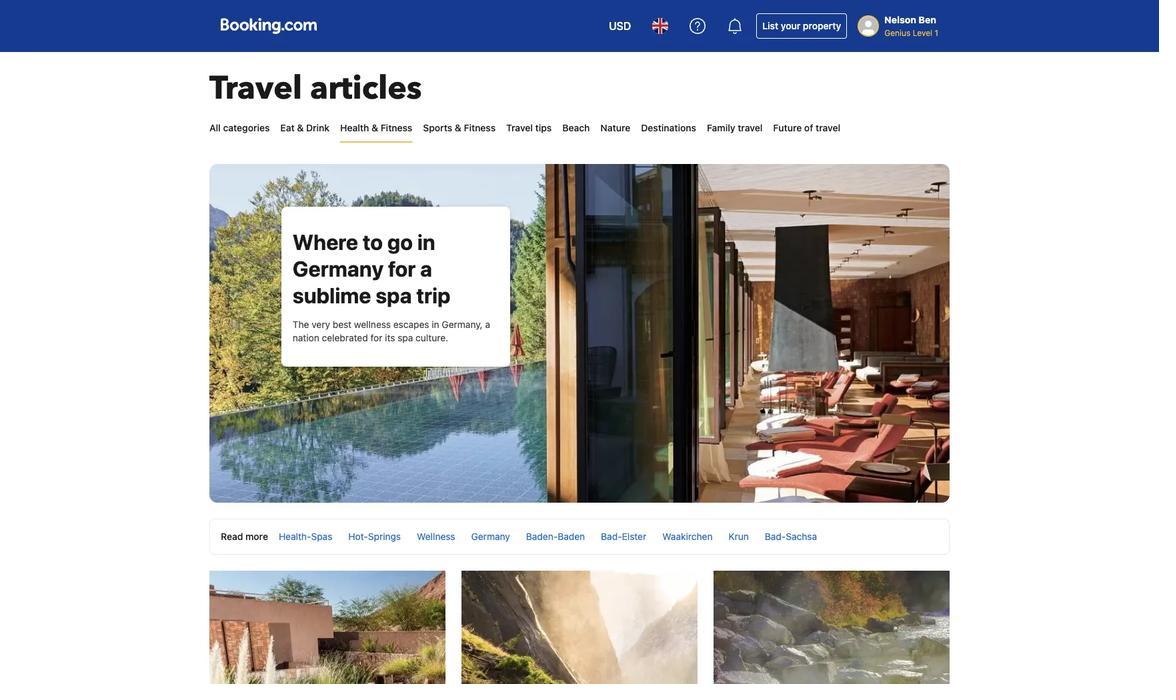 Task type: vqa. For each thing, say whether or not it's contained in the screenshot.
"for"
yes



Task type: describe. For each thing, give the bounding box(es) containing it.
destinations link
[[641, 115, 696, 141]]

baden-baden
[[526, 531, 585, 542]]

the
[[293, 319, 309, 330]]

read more
[[221, 531, 268, 542]]

& for sports
[[455, 122, 462, 133]]

nation
[[293, 333, 319, 344]]

its
[[385, 333, 395, 344]]

health-spas
[[279, 531, 332, 542]]

health-spas link
[[279, 531, 332, 542]]

ben
[[919, 14, 937, 25]]

waakirchen link
[[663, 531, 713, 542]]

& for eat
[[297, 122, 304, 133]]

fitness for health & fitness
[[381, 122, 412, 133]]

for inside where to go in germany for a sublime spa trip
[[388, 256, 416, 282]]

baden-baden link
[[526, 531, 585, 542]]

2 travel from the left
[[816, 122, 841, 133]]

in inside the very best wellness escapes in germany, a nation celebrated for its spa culture.
[[432, 319, 439, 330]]

in inside where to go in germany for a sublime spa trip
[[417, 229, 435, 255]]

spas
[[311, 531, 332, 542]]

spa inside the very best wellness escapes in germany, a nation celebrated for its spa culture.
[[398, 333, 413, 344]]

krun link
[[729, 531, 749, 542]]

sports & fitness link
[[423, 115, 496, 141]]

bad-elster
[[601, 531, 647, 542]]

level
[[913, 28, 933, 37]]

nature
[[601, 122, 631, 133]]

nelson
[[885, 14, 917, 25]]

all categories
[[209, 122, 270, 133]]

bad-sachsa
[[765, 531, 817, 542]]

bad- for elster
[[601, 531, 622, 542]]

where
[[293, 229, 358, 255]]

genius
[[885, 28, 911, 37]]

1 horizontal spatial wellness
[[417, 531, 455, 542]]

drink
[[306, 122, 330, 133]]

family
[[707, 122, 736, 133]]

categories
[[223, 122, 270, 133]]

& for health
[[372, 122, 378, 133]]

a inside where to go in germany for a sublime spa trip
[[420, 256, 432, 282]]

germany,
[[442, 319, 483, 330]]

health & fitness link
[[340, 115, 412, 141]]

germany
[[293, 256, 384, 282]]

1 travel from the left
[[738, 122, 763, 133]]

eat
[[280, 122, 295, 133]]

articles
[[310, 67, 422, 110]]

usd button
[[601, 10, 639, 42]]

sachsa
[[786, 531, 817, 542]]

all
[[209, 122, 221, 133]]

wellness link
[[417, 531, 455, 542]]

for inside the very best wellness escapes in germany, a nation celebrated for its spa culture.
[[371, 333, 383, 344]]

property
[[803, 20, 841, 31]]

list
[[763, 20, 779, 31]]

wellness inside the very best wellness escapes in germany, a nation celebrated for its spa culture.
[[354, 319, 391, 330]]

health & fitness
[[340, 122, 412, 133]]

eat & drink
[[280, 122, 330, 133]]

list your property
[[763, 20, 841, 31]]



Task type: locate. For each thing, give the bounding box(es) containing it.
1 horizontal spatial bad-
[[765, 531, 786, 542]]

more
[[246, 531, 268, 542]]

1 vertical spatial spa
[[398, 333, 413, 344]]

future of travel link
[[773, 115, 841, 141]]

& right eat
[[297, 122, 304, 133]]

travel
[[738, 122, 763, 133], [816, 122, 841, 133]]

for down go
[[388, 256, 416, 282]]

bad- for sachsa
[[765, 531, 786, 542]]

fitness right sports
[[464, 122, 496, 133]]

nelson ben genius level 1
[[885, 14, 939, 37]]

usd
[[609, 20, 631, 32]]

1 horizontal spatial travel
[[816, 122, 841, 133]]

bad-
[[601, 531, 622, 542], [765, 531, 786, 542]]

0 horizontal spatial bad-
[[601, 531, 622, 542]]

culture.
[[416, 333, 448, 344]]

in right go
[[417, 229, 435, 255]]

1 vertical spatial in
[[432, 319, 439, 330]]

future of travel
[[773, 122, 841, 133]]

travel up categories
[[209, 67, 302, 110]]

in up culture.
[[432, 319, 439, 330]]

sports & fitness
[[423, 122, 496, 133]]

spa
[[376, 283, 412, 308], [398, 333, 413, 344]]

wellness
[[354, 319, 391, 330], [417, 531, 455, 542]]

travel right 'family'
[[738, 122, 763, 133]]

bad-elster link
[[601, 531, 647, 542]]

0 vertical spatial in
[[417, 229, 435, 255]]

bad- right baden
[[601, 531, 622, 542]]

destinations
[[641, 122, 696, 133]]

a inside the very best wellness escapes in germany, a nation celebrated for its spa culture.
[[485, 319, 490, 330]]

0 horizontal spatial wellness
[[354, 319, 391, 330]]

springs
[[368, 531, 401, 542]]

1 horizontal spatial a
[[485, 319, 490, 330]]

booking.com online hotel reservations image
[[221, 18, 317, 34]]

hot-
[[348, 531, 368, 542]]

read
[[221, 531, 243, 542]]

to
[[363, 229, 383, 255]]

1 horizontal spatial travel
[[506, 122, 533, 133]]

escapes
[[393, 319, 429, 330]]

0 vertical spatial a
[[420, 256, 432, 282]]

in
[[417, 229, 435, 255], [432, 319, 439, 330]]

1 horizontal spatial for
[[388, 256, 416, 282]]

2 horizontal spatial &
[[455, 122, 462, 133]]

waakirchen
[[663, 531, 713, 542]]

2 fitness from the left
[[464, 122, 496, 133]]

krun
[[729, 531, 749, 542]]

baden-
[[526, 531, 558, 542]]

spa down escapes
[[398, 333, 413, 344]]

list your property link
[[757, 13, 847, 39]]

1 horizontal spatial fitness
[[464, 122, 496, 133]]

spa inside where to go in germany for a sublime spa trip
[[376, 283, 412, 308]]

best
[[333, 319, 352, 330]]

baden
[[558, 531, 585, 542]]

health-
[[279, 531, 311, 542]]

1 vertical spatial for
[[371, 333, 383, 344]]

for
[[388, 256, 416, 282], [371, 333, 383, 344]]

the very best wellness escapes in germany, a nation celebrated for its spa culture.
[[293, 319, 490, 344]]

fitness left sports
[[381, 122, 412, 133]]

0 horizontal spatial travel
[[738, 122, 763, 133]]

celebrated
[[322, 333, 368, 344]]

for left its
[[371, 333, 383, 344]]

germany link
[[471, 531, 510, 542]]

3 & from the left
[[455, 122, 462, 133]]

a right germany,
[[485, 319, 490, 330]]

all categories link
[[209, 115, 270, 141]]

1 bad- from the left
[[601, 531, 622, 542]]

& right sports
[[455, 122, 462, 133]]

germany
[[471, 531, 510, 542]]

beach link
[[563, 115, 590, 141]]

where to go in germany for a sublime spa trip link
[[293, 229, 451, 308]]

2 bad- from the left
[[765, 531, 786, 542]]

travel right the of
[[816, 122, 841, 133]]

bad- right 'krun'
[[765, 531, 786, 542]]

your
[[781, 20, 801, 31]]

sublime
[[293, 283, 371, 308]]

of
[[804, 122, 813, 133]]

0 horizontal spatial fitness
[[381, 122, 412, 133]]

0 vertical spatial for
[[388, 256, 416, 282]]

0 vertical spatial wellness
[[354, 319, 391, 330]]

0 horizontal spatial &
[[297, 122, 304, 133]]

spa up escapes
[[376, 283, 412, 308]]

0 horizontal spatial for
[[371, 333, 383, 344]]

hot-springs link
[[348, 531, 401, 542]]

1 vertical spatial a
[[485, 319, 490, 330]]

elster
[[622, 531, 647, 542]]

where to go in germany for a sublime spa trip
[[293, 229, 451, 308]]

eat & drink link
[[280, 115, 330, 141]]

family travel link
[[707, 115, 763, 141]]

a up trip
[[420, 256, 432, 282]]

travel left tips
[[506, 122, 533, 133]]

hot-springs
[[348, 531, 401, 542]]

travel for travel tips
[[506, 122, 533, 133]]

& right health
[[372, 122, 378, 133]]

0 horizontal spatial a
[[420, 256, 432, 282]]

travel for travel articles
[[209, 67, 302, 110]]

1
[[935, 28, 939, 37]]

go
[[387, 229, 413, 255]]

0 vertical spatial spa
[[376, 283, 412, 308]]

fitness
[[381, 122, 412, 133], [464, 122, 496, 133]]

wellness up its
[[354, 319, 391, 330]]

family travel
[[707, 122, 763, 133]]

1 & from the left
[[297, 122, 304, 133]]

health
[[340, 122, 369, 133]]

travel
[[209, 67, 302, 110], [506, 122, 533, 133]]

1 vertical spatial travel
[[506, 122, 533, 133]]

1 horizontal spatial &
[[372, 122, 378, 133]]

sports
[[423, 122, 452, 133]]

tips
[[535, 122, 552, 133]]

&
[[297, 122, 304, 133], [372, 122, 378, 133], [455, 122, 462, 133]]

trip
[[416, 283, 451, 308]]

very
[[312, 319, 330, 330]]

1 fitness from the left
[[381, 122, 412, 133]]

0 horizontal spatial travel
[[209, 67, 302, 110]]

fitness for sports & fitness
[[464, 122, 496, 133]]

future
[[773, 122, 802, 133]]

bad-sachsa link
[[765, 531, 817, 542]]

nature link
[[601, 115, 631, 141]]

wellness right springs
[[417, 531, 455, 542]]

1 vertical spatial wellness
[[417, 531, 455, 542]]

2 & from the left
[[372, 122, 378, 133]]

travel inside travel tips link
[[506, 122, 533, 133]]

0 vertical spatial travel
[[209, 67, 302, 110]]

travel tips
[[506, 122, 552, 133]]

beach
[[563, 122, 590, 133]]

travel articles
[[209, 67, 422, 110]]

travel tips link
[[506, 115, 552, 141]]



